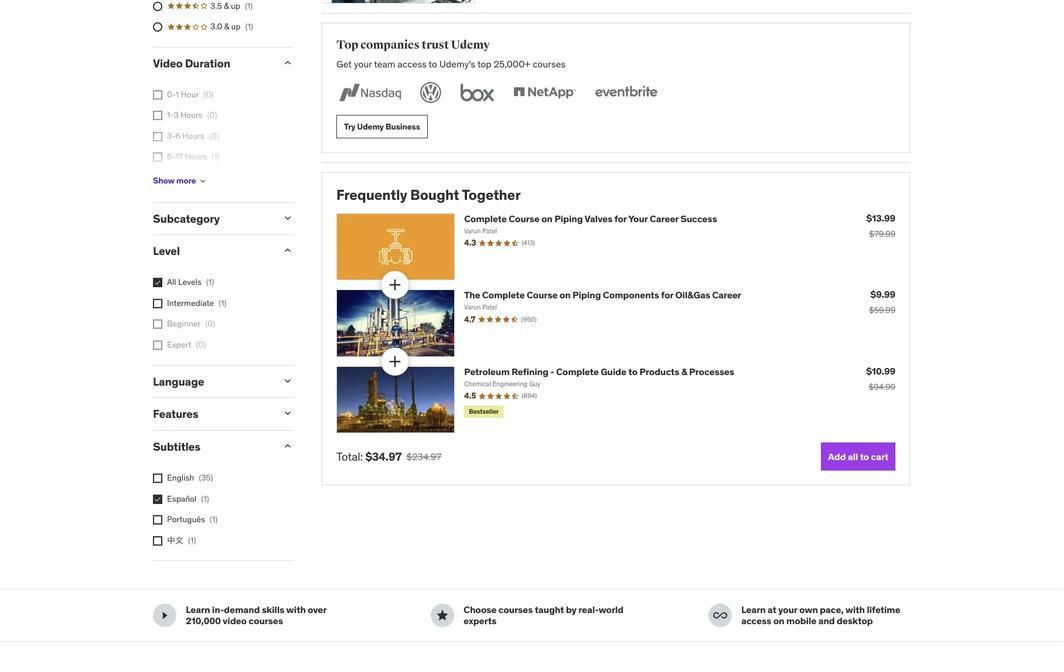Task type: describe. For each thing, give the bounding box(es) containing it.
medium image for learn at your own pace, with lifetime access on mobile and desktop
[[714, 609, 728, 623]]

business
[[386, 121, 420, 132]]

try udemy business link
[[337, 115, 428, 138]]

6-17 hours (1)
[[167, 152, 220, 162]]

17
[[175, 152, 183, 162]]

lifetime
[[867, 604, 901, 616]]

(0) down intermediate (1)
[[205, 319, 215, 329]]

at
[[768, 604, 777, 616]]

learn in-demand skills with over 210,000 video courses
[[186, 604, 327, 627]]

1 vertical spatial udemy
[[357, 121, 384, 132]]

894 reviews element
[[522, 392, 537, 401]]

español (1)
[[167, 494, 209, 504]]

with inside learn at your own pace, with lifetime access on mobile and desktop
[[846, 604, 865, 616]]

engineering
[[493, 380, 528, 388]]

950 reviews element
[[522, 315, 537, 324]]

show more
[[153, 175, 196, 186]]

$9.99
[[871, 289, 896, 300]]

(1) right '中文'
[[188, 535, 196, 546]]

(1) right intermediate
[[219, 298, 227, 308]]

level
[[153, 244, 180, 258]]

3.0 & up (1)
[[211, 21, 253, 32]]

the
[[464, 289, 481, 301]]

xsmall image for intermediate
[[153, 299, 162, 308]]

(0) for 3-6 hours (0)
[[209, 131, 219, 141]]

desktop
[[837, 615, 873, 627]]

expert
[[167, 340, 191, 350]]

small image for video duration
[[282, 57, 294, 69]]

xsmall image for 1-
[[153, 111, 162, 120]]

español
[[167, 494, 197, 504]]

world
[[599, 604, 624, 616]]

to inside button
[[861, 451, 870, 462]]

hours for 6-17 hours
[[185, 152, 207, 162]]

(35)
[[199, 473, 213, 483]]

processes
[[690, 366, 735, 377]]

show more button
[[153, 169, 208, 193]]

medium image
[[436, 609, 450, 623]]

xsmall image for beginner
[[153, 320, 162, 329]]

subtitles
[[153, 440, 201, 454]]

(1) down (35) at the left of the page
[[201, 494, 209, 504]]

bestseller
[[469, 408, 499, 416]]

$10.99
[[867, 365, 896, 377]]

valves
[[585, 213, 613, 224]]

1-
[[167, 110, 174, 120]]

features button
[[153, 407, 273, 421]]

features
[[153, 407, 199, 421]]

english
[[167, 473, 194, 483]]

& inside petroleum refining - complete guide to products & processes chemical engineering guy
[[682, 366, 688, 377]]

bought
[[411, 186, 459, 204]]

add all to cart
[[829, 451, 889, 462]]

português (1)
[[167, 514, 218, 525]]

duration
[[185, 56, 230, 70]]

beginner
[[167, 319, 201, 329]]

xsmall image for english
[[153, 474, 162, 483]]

products
[[640, 366, 680, 377]]

xsmall image for all
[[153, 278, 162, 287]]

to inside top companies trust udemy get your team access to udemy's top 25,000+ courses
[[429, 58, 437, 70]]

nasdaq image
[[337, 80, 404, 106]]

small image for subtitles
[[282, 441, 294, 452]]

volkswagen image
[[418, 80, 444, 106]]

for inside complete course on piping valves for your career success varun patel
[[615, 213, 627, 224]]

box image
[[458, 80, 497, 106]]

access for at
[[742, 615, 772, 627]]

video duration
[[153, 56, 230, 70]]

xsmall image for español
[[153, 495, 162, 504]]

xsmall image for 3-
[[153, 132, 162, 141]]

together
[[462, 186, 521, 204]]

(1) up 3.0 & up (1)
[[245, 0, 253, 11]]

(0) right expert
[[196, 340, 206, 350]]

português
[[167, 514, 205, 525]]

frequently
[[337, 186, 408, 204]]

add all to cart button
[[822, 443, 896, 471]]

xsmall image for expert
[[153, 341, 162, 350]]

get
[[337, 58, 352, 70]]

oil&gas
[[676, 289, 711, 301]]

$13.99
[[867, 212, 896, 224]]

$59.99
[[870, 305, 896, 316]]

25,000+
[[494, 58, 531, 70]]

components
[[603, 289, 660, 301]]

total: $34.97 $234.97
[[337, 450, 442, 464]]

video
[[223, 615, 247, 627]]

skills
[[262, 604, 285, 616]]

petroleum
[[464, 366, 510, 377]]

complete inside complete course on piping valves for your career success varun patel
[[464, 213, 507, 224]]

access for companies
[[398, 58, 427, 70]]

courses inside learn in-demand skills with over 210,000 video courses
[[249, 615, 283, 627]]

all levels (1)
[[167, 277, 214, 287]]

career inside 'the complete course on piping components for oil&gas career varun patel'
[[713, 289, 742, 301]]

level button
[[153, 244, 273, 258]]

add
[[829, 451, 846, 462]]

for inside 'the complete course on piping components for oil&gas career varun patel'
[[662, 289, 674, 301]]

subcategory button
[[153, 211, 273, 226]]

try
[[344, 121, 356, 132]]

$79.99
[[870, 229, 896, 239]]

varun for complete
[[464, 227, 481, 235]]

pace,
[[820, 604, 844, 616]]

small image for features
[[282, 408, 294, 420]]

levels
[[178, 277, 202, 287]]

4.7
[[464, 314, 476, 325]]

3.5 & up (1)
[[211, 0, 253, 11]]

course inside complete course on piping valves for your career success varun patel
[[509, 213, 540, 224]]

taught
[[535, 604, 564, 616]]

hours for 3-6 hours
[[182, 131, 204, 141]]

netapp image
[[511, 80, 579, 106]]

demand
[[224, 604, 260, 616]]

cart
[[872, 451, 889, 462]]

by
[[566, 604, 577, 616]]

frequently bought together
[[337, 186, 521, 204]]

your inside learn at your own pace, with lifetime access on mobile and desktop
[[779, 604, 798, 616]]

intermediate (1)
[[167, 298, 227, 308]]

4.5
[[464, 391, 476, 401]]

experts
[[464, 615, 497, 627]]

1-3 hours (0)
[[167, 110, 217, 120]]

-
[[551, 366, 555, 377]]

piping inside complete course on piping valves for your career success varun patel
[[555, 213, 583, 224]]

try udemy business
[[344, 121, 420, 132]]

6-
[[167, 152, 175, 162]]

1
[[176, 89, 179, 99]]

on inside learn at your own pace, with lifetime access on mobile and desktop
[[774, 615, 785, 627]]

17+
[[167, 172, 180, 183]]



Task type: locate. For each thing, give the bounding box(es) containing it.
english (35)
[[167, 473, 213, 483]]

0 vertical spatial varun
[[464, 227, 481, 235]]

8 xsmall image from the top
[[153, 474, 162, 483]]

0 horizontal spatial medium image
[[158, 609, 172, 623]]

2 varun from the top
[[464, 303, 481, 312]]

piping left valves
[[555, 213, 583, 224]]

up for 3.0 & up
[[231, 21, 241, 32]]

own
[[800, 604, 818, 616]]

xsmall image left intermediate
[[153, 299, 162, 308]]

courses inside top companies trust udemy get your team access to udemy's top 25,000+ courses
[[533, 58, 566, 70]]

xsmall image left english
[[153, 474, 162, 483]]

3
[[174, 110, 179, 120]]

0 horizontal spatial udemy
[[357, 121, 384, 132]]

1 horizontal spatial your
[[779, 604, 798, 616]]

(894)
[[522, 392, 537, 400]]

0 vertical spatial career
[[650, 213, 679, 224]]

1 small image from the top
[[282, 408, 294, 420]]

(1) right levels
[[206, 277, 214, 287]]

1 vertical spatial complete
[[483, 289, 525, 301]]

medium image
[[158, 609, 172, 623], [714, 609, 728, 623]]

small image for subcategory
[[282, 212, 294, 224]]

with inside learn in-demand skills with over 210,000 video courses
[[287, 604, 306, 616]]

in-
[[212, 604, 224, 616]]

0 vertical spatial complete
[[464, 213, 507, 224]]

1 vertical spatial varun
[[464, 303, 481, 312]]

video duration button
[[153, 56, 273, 70]]

all
[[167, 277, 176, 287]]

2 vertical spatial to
[[861, 451, 870, 462]]

0 vertical spatial patel
[[483, 227, 497, 235]]

1 horizontal spatial career
[[713, 289, 742, 301]]

1 vertical spatial &
[[224, 21, 229, 32]]

0 horizontal spatial to
[[429, 58, 437, 70]]

course inside 'the complete course on piping components for oil&gas career varun patel'
[[527, 289, 558, 301]]

210,000
[[186, 615, 221, 627]]

(0) up '3-6 hours (0)'
[[207, 110, 217, 120]]

xsmall image left all in the top left of the page
[[153, 278, 162, 287]]

& for 3.5
[[224, 0, 229, 11]]

中文
[[167, 535, 184, 546]]

1 horizontal spatial medium image
[[714, 609, 728, 623]]

career
[[650, 213, 679, 224], [713, 289, 742, 301]]

your inside top companies trust udemy get your team access to udemy's top 25,000+ courses
[[354, 58, 372, 70]]

4.3
[[464, 238, 476, 248]]

course up (950) on the top of page
[[527, 289, 558, 301]]

0 horizontal spatial on
[[542, 213, 553, 224]]

patel for complete
[[483, 227, 497, 235]]

hours right the 17+
[[182, 172, 204, 183]]

2 small image from the top
[[282, 441, 294, 452]]

medium image left 210,000
[[158, 609, 172, 623]]

2 vertical spatial complete
[[556, 366, 599, 377]]

0 horizontal spatial access
[[398, 58, 427, 70]]

xsmall image left expert
[[153, 341, 162, 350]]

1 vertical spatial for
[[662, 289, 674, 301]]

complete course on piping valves for your career success link
[[464, 213, 718, 224]]

(1) right português
[[210, 514, 218, 525]]

$9.99 $59.99
[[870, 289, 896, 316]]

1 vertical spatial course
[[527, 289, 558, 301]]

subtitles button
[[153, 440, 273, 454]]

piping inside 'the complete course on piping components for oil&gas career varun patel'
[[573, 289, 601, 301]]

intermediate
[[167, 298, 214, 308]]

2 xsmall image from the top
[[153, 132, 162, 141]]

small image for level
[[282, 245, 294, 257]]

guide
[[601, 366, 627, 377]]

2 learn from the left
[[742, 604, 766, 616]]

subcategory
[[153, 211, 220, 226]]

refining
[[512, 366, 549, 377]]

for left oil&gas
[[662, 289, 674, 301]]

courses inside choose courses taught by real-world experts
[[499, 604, 533, 616]]

11 xsmall image from the top
[[153, 536, 162, 546]]

(0)
[[204, 89, 214, 99], [207, 110, 217, 120], [209, 131, 219, 141], [205, 319, 215, 329], [196, 340, 206, 350]]

hours for 1-3 hours
[[181, 110, 203, 120]]

1 small image from the top
[[282, 57, 294, 69]]

1 vertical spatial patel
[[483, 303, 497, 312]]

& right 3.5
[[224, 0, 229, 11]]

1 vertical spatial small image
[[282, 441, 294, 452]]

complete right the
[[483, 289, 525, 301]]

0-1 hour (0)
[[167, 89, 214, 99]]

1 horizontal spatial xsmall image
[[198, 176, 208, 186]]

courses right video
[[249, 615, 283, 627]]

xsmall image for português
[[153, 516, 162, 525]]

xsmall image left português
[[153, 516, 162, 525]]

learn for learn in-demand skills with over 210,000 video courses
[[186, 604, 210, 616]]

learn inside learn at your own pace, with lifetime access on mobile and desktop
[[742, 604, 766, 616]]

xsmall image
[[153, 111, 162, 120], [153, 132, 162, 141], [153, 153, 162, 162], [153, 278, 162, 287], [153, 299, 162, 308], [153, 320, 162, 329], [153, 341, 162, 350], [153, 474, 162, 483], [153, 495, 162, 504], [153, 516, 162, 525], [153, 536, 162, 546]]

0 vertical spatial course
[[509, 213, 540, 224]]

1 up from the top
[[231, 0, 240, 11]]

hours right 6 at the left of the page
[[182, 131, 204, 141]]

your
[[354, 58, 372, 70], [779, 604, 798, 616]]

your right "at"
[[779, 604, 798, 616]]

petroleum refining - complete guide to products & processes chemical engineering guy
[[464, 366, 735, 388]]

access right team
[[398, 58, 427, 70]]

0 vertical spatial your
[[354, 58, 372, 70]]

xsmall image left 1-
[[153, 111, 162, 120]]

1 horizontal spatial udemy
[[451, 37, 490, 52]]

& right products
[[682, 366, 688, 377]]

patel for the
[[483, 303, 497, 312]]

&
[[224, 0, 229, 11], [224, 21, 229, 32], [682, 366, 688, 377]]

access inside learn at your own pace, with lifetime access on mobile and desktop
[[742, 615, 772, 627]]

udemy inside top companies trust udemy get your team access to udemy's top 25,000+ courses
[[451, 37, 490, 52]]

the complete course on piping components for oil&gas career link
[[464, 289, 742, 301]]

$13.99 $79.99
[[867, 212, 896, 239]]

xsmall image left 0-
[[153, 90, 162, 99]]

0 vertical spatial up
[[231, 0, 240, 11]]

0 horizontal spatial career
[[650, 213, 679, 224]]

1 vertical spatial to
[[629, 366, 638, 377]]

with
[[287, 604, 306, 616], [846, 604, 865, 616]]

language
[[153, 374, 204, 389]]

6 xsmall image from the top
[[153, 320, 162, 329]]

1 varun from the top
[[464, 227, 481, 235]]

complete down together on the left top of page
[[464, 213, 507, 224]]

small image
[[282, 57, 294, 69], [282, 212, 294, 224], [282, 245, 294, 257], [282, 375, 294, 387]]

& right 3.0
[[224, 21, 229, 32]]

0 horizontal spatial for
[[615, 213, 627, 224]]

1 vertical spatial career
[[713, 289, 742, 301]]

xsmall image left español
[[153, 495, 162, 504]]

medium image left "at"
[[714, 609, 728, 623]]

(0) right hour
[[204, 89, 214, 99]]

1 vertical spatial up
[[231, 21, 241, 32]]

2 up from the top
[[231, 21, 241, 32]]

learn inside learn in-demand skills with over 210,000 video courses
[[186, 604, 210, 616]]

3 small image from the top
[[282, 245, 294, 257]]

piping
[[555, 213, 583, 224], [573, 289, 601, 301]]

xsmall image left beginner
[[153, 320, 162, 329]]

petroleum refining - complete guide to products & processes link
[[464, 366, 735, 377]]

xsmall image for 6-
[[153, 153, 162, 162]]

up
[[231, 0, 240, 11], [231, 21, 241, 32]]

varun inside complete course on piping valves for your career success varun patel
[[464, 227, 481, 235]]

patel
[[483, 227, 497, 235], [483, 303, 497, 312]]

learn at your own pace, with lifetime access on mobile and desktop
[[742, 604, 901, 627]]

companies
[[361, 37, 420, 52]]

4 small image from the top
[[282, 375, 294, 387]]

1 vertical spatial piping
[[573, 289, 601, 301]]

small image for language
[[282, 375, 294, 387]]

2 horizontal spatial on
[[774, 615, 785, 627]]

1 vertical spatial your
[[779, 604, 798, 616]]

piping left components
[[573, 289, 601, 301]]

2 horizontal spatial to
[[861, 451, 870, 462]]

courses
[[533, 58, 566, 70], [499, 604, 533, 616], [249, 615, 283, 627]]

2 vertical spatial &
[[682, 366, 688, 377]]

(0) for 1-3 hours (0)
[[207, 110, 217, 120]]

0 vertical spatial xsmall image
[[153, 90, 162, 99]]

complete inside 'the complete course on piping components for oil&gas career varun patel'
[[483, 289, 525, 301]]

up right 3.0
[[231, 21, 241, 32]]

expert (0)
[[167, 340, 206, 350]]

0 vertical spatial to
[[429, 58, 437, 70]]

4 xsmall image from the top
[[153, 278, 162, 287]]

(1) down '3-6 hours (0)'
[[212, 152, 220, 162]]

to right all
[[861, 451, 870, 462]]

team
[[374, 58, 396, 70]]

0 vertical spatial small image
[[282, 408, 294, 420]]

eventbrite image
[[593, 80, 660, 106]]

your right get
[[354, 58, 372, 70]]

7 xsmall image from the top
[[153, 341, 162, 350]]

3-
[[167, 131, 175, 141]]

patel inside complete course on piping valves for your career success varun patel
[[483, 227, 497, 235]]

course
[[509, 213, 540, 224], [527, 289, 558, 301]]

show
[[153, 175, 175, 186]]

(0) for 0-1 hour (0)
[[204, 89, 214, 99]]

1 horizontal spatial with
[[846, 604, 865, 616]]

all
[[848, 451, 859, 462]]

9 xsmall image from the top
[[153, 495, 162, 504]]

1 horizontal spatial to
[[629, 366, 638, 377]]

3.0
[[211, 21, 222, 32]]

0 vertical spatial for
[[615, 213, 627, 224]]

0 vertical spatial access
[[398, 58, 427, 70]]

1 horizontal spatial access
[[742, 615, 772, 627]]

video
[[153, 56, 183, 70]]

& for 3.0
[[224, 21, 229, 32]]

on inside complete course on piping valves for your career success varun patel
[[542, 213, 553, 224]]

complete
[[464, 213, 507, 224], [483, 289, 525, 301], [556, 366, 599, 377]]

hour
[[181, 89, 199, 99]]

to right guide
[[629, 366, 638, 377]]

chemical
[[464, 380, 491, 388]]

0 vertical spatial on
[[542, 213, 553, 224]]

hours right 3
[[181, 110, 203, 120]]

career inside complete course on piping valves for your career success varun patel
[[650, 213, 679, 224]]

beginner (0)
[[167, 319, 215, 329]]

1 with from the left
[[287, 604, 306, 616]]

0 vertical spatial udemy
[[451, 37, 490, 52]]

(1) down 3.5 & up (1)
[[245, 21, 253, 32]]

to down trust
[[429, 58, 437, 70]]

top companies trust udemy get your team access to udemy's top 25,000+ courses
[[337, 37, 566, 70]]

choose courses taught by real-world experts
[[464, 604, 624, 627]]

on
[[542, 213, 553, 224], [560, 289, 571, 301], [774, 615, 785, 627]]

complete right -
[[556, 366, 599, 377]]

courses up netapp image
[[533, 58, 566, 70]]

hours right the 17
[[185, 152, 207, 162]]

hours
[[181, 110, 203, 120], [182, 131, 204, 141], [185, 152, 207, 162], [182, 172, 204, 183]]

xsmall image right 'more'
[[198, 176, 208, 186]]

success
[[681, 213, 718, 224]]

5 xsmall image from the top
[[153, 299, 162, 308]]

1 horizontal spatial for
[[662, 289, 674, 301]]

udemy right try
[[357, 121, 384, 132]]

access left mobile
[[742, 615, 772, 627]]

xsmall image inside show more button
[[198, 176, 208, 186]]

to inside petroleum refining - complete guide to products & processes chemical engineering guy
[[629, 366, 638, 377]]

2 with from the left
[[846, 604, 865, 616]]

(1)
[[245, 0, 253, 11], [245, 21, 253, 32], [212, 152, 220, 162], [206, 277, 214, 287], [219, 298, 227, 308], [201, 494, 209, 504], [210, 514, 218, 525], [188, 535, 196, 546]]

udemy up udemy's
[[451, 37, 490, 52]]

0 horizontal spatial with
[[287, 604, 306, 616]]

2 medium image from the left
[[714, 609, 728, 623]]

learn left in-
[[186, 604, 210, 616]]

10 xsmall image from the top
[[153, 516, 162, 525]]

top
[[337, 37, 359, 52]]

1 horizontal spatial on
[[560, 289, 571, 301]]

and
[[819, 615, 835, 627]]

(950)
[[522, 315, 537, 323]]

3 xsmall image from the top
[[153, 153, 162, 162]]

1 horizontal spatial learn
[[742, 604, 766, 616]]

(413)
[[522, 239, 536, 247]]

with right pace,
[[846, 604, 865, 616]]

xsmall image left '中文'
[[153, 536, 162, 546]]

1 xsmall image from the top
[[153, 111, 162, 120]]

1 vertical spatial access
[[742, 615, 772, 627]]

0 vertical spatial piping
[[555, 213, 583, 224]]

access inside top companies trust udemy get your team access to udemy's top 25,000+ courses
[[398, 58, 427, 70]]

learn
[[186, 604, 210, 616], [742, 604, 766, 616]]

with left the over
[[287, 604, 306, 616]]

more
[[176, 175, 196, 186]]

career right your
[[650, 213, 679, 224]]

2 vertical spatial on
[[774, 615, 785, 627]]

small image
[[282, 408, 294, 420], [282, 441, 294, 452]]

learn left "at"
[[742, 604, 766, 616]]

xsmall image left 6- on the left
[[153, 153, 162, 162]]

learn for learn at your own pace, with lifetime access on mobile and desktop
[[742, 604, 766, 616]]

varun up 4.3
[[464, 227, 481, 235]]

0 horizontal spatial xsmall image
[[153, 90, 162, 99]]

6
[[175, 131, 180, 141]]

xsmall image left 3-
[[153, 132, 162, 141]]

(0) up 6-17 hours (1) at top
[[209, 131, 219, 141]]

3-6 hours (0)
[[167, 131, 219, 141]]

2 patel from the top
[[483, 303, 497, 312]]

varun up 4.7
[[464, 303, 481, 312]]

up for 3.5 & up
[[231, 0, 240, 11]]

complete inside petroleum refining - complete guide to products & processes chemical engineering guy
[[556, 366, 599, 377]]

1 vertical spatial xsmall image
[[198, 176, 208, 186]]

career right oil&gas
[[713, 289, 742, 301]]

413 reviews element
[[522, 239, 536, 248]]

access
[[398, 58, 427, 70], [742, 615, 772, 627]]

1 patel from the top
[[483, 227, 497, 235]]

up right 3.5
[[231, 0, 240, 11]]

2 small image from the top
[[282, 212, 294, 224]]

choose
[[464, 604, 497, 616]]

courses left taught
[[499, 604, 533, 616]]

0 horizontal spatial your
[[354, 58, 372, 70]]

1 learn from the left
[[186, 604, 210, 616]]

patel inside 'the complete course on piping components for oil&gas career varun patel'
[[483, 303, 497, 312]]

xsmall image for 中文
[[153, 536, 162, 546]]

on inside 'the complete course on piping components for oil&gas career varun patel'
[[560, 289, 571, 301]]

0 horizontal spatial learn
[[186, 604, 210, 616]]

guy
[[529, 380, 541, 388]]

xsmall image
[[153, 90, 162, 99], [198, 176, 208, 186]]

1 vertical spatial on
[[560, 289, 571, 301]]

17+ hours
[[167, 172, 204, 183]]

$234.97
[[407, 451, 442, 463]]

varun inside 'the complete course on piping components for oil&gas career varun patel'
[[464, 303, 481, 312]]

real-
[[579, 604, 599, 616]]

for left your
[[615, 213, 627, 224]]

1 medium image from the left
[[158, 609, 172, 623]]

$10.99 $94.99
[[867, 365, 896, 392]]

medium image for learn in-demand skills with over 210,000 video courses
[[158, 609, 172, 623]]

course up (413)
[[509, 213, 540, 224]]

0 vertical spatial &
[[224, 0, 229, 11]]

varun for the
[[464, 303, 481, 312]]



Task type: vqa. For each thing, say whether or not it's contained in the screenshot.


